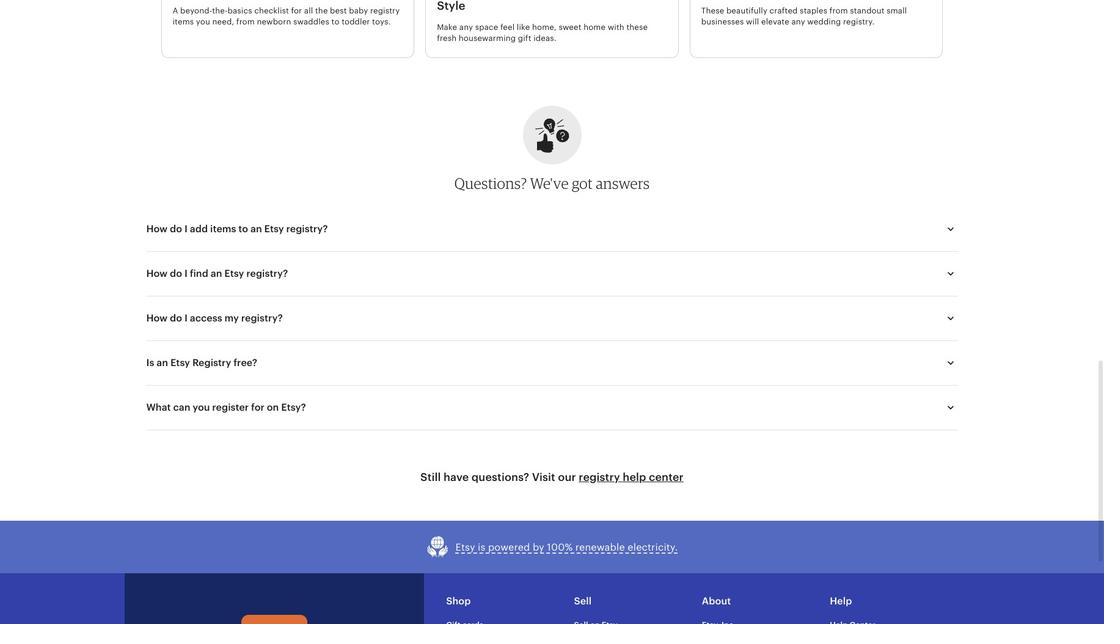 Task type: vqa. For each thing, say whether or not it's contained in the screenshot.
group
no



Task type: locate. For each thing, give the bounding box(es) containing it.
for left all
[[291, 6, 302, 15]]

swaddles
[[293, 17, 329, 26]]

questions? we've got answers
[[455, 174, 650, 192]]

0 vertical spatial registry?
[[286, 223, 328, 235]]

any
[[792, 17, 805, 26], [460, 22, 473, 31]]

how left find
[[146, 268, 168, 279]]

etsy?
[[281, 401, 306, 413]]

help
[[623, 471, 646, 483]]

an right find
[[211, 268, 222, 279]]

to inside a beyond-the-basics checklist for all the best baby registry items you need, from newborn swaddles to toddler toys.
[[332, 17, 340, 26]]

do for access
[[170, 312, 182, 324]]

do inside how do i find an etsy registry? dropdown button
[[170, 268, 182, 279]]

you down beyond-
[[196, 17, 210, 26]]

2 i from the top
[[185, 268, 188, 279]]

these
[[627, 22, 648, 31]]

how do i add items to an etsy registry? button
[[135, 214, 969, 244]]

0 horizontal spatial any
[[460, 22, 473, 31]]

from down "basics" at top
[[236, 17, 255, 26]]

i left add
[[185, 223, 188, 235]]

to down "best"
[[332, 17, 340, 26]]

checklist
[[254, 6, 289, 15]]

make any space feel like home, sweet home with these fresh housewarming gift ideas.
[[437, 22, 648, 43]]

what can you register for on etsy?
[[146, 401, 306, 413]]

any inside these beautifully crafted staples from standout small businesses will elevate any wedding registry.
[[792, 17, 805, 26]]

to
[[332, 17, 340, 26], [239, 223, 248, 235]]

0 vertical spatial how
[[146, 223, 168, 235]]

0 horizontal spatial from
[[236, 17, 255, 26]]

2 horizontal spatial an
[[251, 223, 262, 235]]

etsy is powered by 100% renewable electricity. button
[[426, 536, 678, 559]]

all
[[304, 6, 313, 15]]

is an etsy registry free?
[[146, 357, 257, 368]]

1 vertical spatial do
[[170, 268, 182, 279]]

to inside how do i add items to an etsy registry? dropdown button
[[239, 223, 248, 235]]

1 vertical spatial you
[[193, 401, 210, 413]]

how for how do i access my registry?
[[146, 312, 168, 324]]

any right 'make' in the left of the page
[[460, 22, 473, 31]]

0 vertical spatial an
[[251, 223, 262, 235]]

i inside how do i add items to an etsy registry? dropdown button
[[185, 223, 188, 235]]

0 vertical spatial do
[[170, 223, 182, 235]]

how inside 'dropdown button'
[[146, 312, 168, 324]]

1 vertical spatial for
[[251, 401, 265, 413]]

0 horizontal spatial to
[[239, 223, 248, 235]]

0 vertical spatial you
[[196, 17, 210, 26]]

to right add
[[239, 223, 248, 235]]

how do i find an etsy registry?
[[146, 268, 288, 279]]

any down crafted at the right top
[[792, 17, 805, 26]]

do for add
[[170, 223, 182, 235]]

i inside how do i find an etsy registry? dropdown button
[[185, 268, 188, 279]]

our
[[558, 471, 576, 483]]

about
[[702, 596, 731, 607]]

0 vertical spatial from
[[830, 6, 848, 15]]

do left find
[[170, 268, 182, 279]]

items down a
[[173, 17, 194, 26]]

2 vertical spatial an
[[157, 357, 168, 368]]

0 vertical spatial i
[[185, 223, 188, 235]]

an right add
[[251, 223, 262, 235]]

1 vertical spatial registry
[[579, 471, 620, 483]]

is
[[478, 541, 486, 553]]

i
[[185, 223, 188, 235], [185, 268, 188, 279], [185, 312, 188, 324]]

elevate
[[762, 17, 790, 26]]

1 vertical spatial items
[[210, 223, 236, 235]]

shop
[[446, 596, 471, 607]]

you right can
[[193, 401, 210, 413]]

2 vertical spatial i
[[185, 312, 188, 324]]

registry
[[370, 6, 400, 15], [579, 471, 620, 483]]

an
[[251, 223, 262, 235], [211, 268, 222, 279], [157, 357, 168, 368]]

gift
[[518, 33, 532, 43]]

from up wedding
[[830, 6, 848, 15]]

is an etsy registry free? button
[[135, 348, 969, 378]]

do
[[170, 223, 182, 235], [170, 268, 182, 279], [170, 312, 182, 324]]

0 vertical spatial registry
[[370, 6, 400, 15]]

these beautifully crafted staples from standout small businesses will elevate any wedding registry. link
[[691, 0, 943, 39]]

can
[[173, 401, 190, 413]]

1 horizontal spatial registry
[[579, 471, 620, 483]]

1 horizontal spatial from
[[830, 6, 848, 15]]

1 vertical spatial i
[[185, 268, 188, 279]]

how left add
[[146, 223, 168, 235]]

1 vertical spatial registry?
[[246, 268, 288, 279]]

how up is
[[146, 312, 168, 324]]

still
[[421, 471, 441, 483]]

do inside how do i add items to an etsy registry? dropdown button
[[170, 223, 182, 235]]

0 horizontal spatial for
[[251, 401, 265, 413]]

like
[[517, 22, 530, 31]]

items
[[173, 17, 194, 26], [210, 223, 236, 235]]

you
[[196, 17, 210, 26], [193, 401, 210, 413]]

how do i find an etsy registry? button
[[135, 259, 969, 288]]

2 vertical spatial do
[[170, 312, 182, 324]]

2 vertical spatial how
[[146, 312, 168, 324]]

1 horizontal spatial any
[[792, 17, 805, 26]]

a beyond-the-basics checklist for all the best baby registry items you need, from newborn swaddles to toddler toys.
[[173, 6, 400, 26]]

2 do from the top
[[170, 268, 182, 279]]

items inside dropdown button
[[210, 223, 236, 235]]

3 do from the top
[[170, 312, 182, 324]]

do left add
[[170, 223, 182, 235]]

2 how from the top
[[146, 268, 168, 279]]

do left access
[[170, 312, 182, 324]]

newborn
[[257, 17, 291, 26]]

1 horizontal spatial an
[[211, 268, 222, 279]]

i inside how do i access my registry? 'dropdown button'
[[185, 312, 188, 324]]

0 horizontal spatial an
[[157, 357, 168, 368]]

items right add
[[210, 223, 236, 235]]

toddler
[[342, 17, 370, 26]]

feel
[[501, 22, 515, 31]]

1 vertical spatial to
[[239, 223, 248, 235]]

1 vertical spatial from
[[236, 17, 255, 26]]

3 i from the top
[[185, 312, 188, 324]]

registry inside a beyond-the-basics checklist for all the best baby registry items you need, from newborn swaddles to toddler toys.
[[370, 6, 400, 15]]

questions?
[[472, 471, 530, 483]]

from
[[830, 6, 848, 15], [236, 17, 255, 26]]

2 vertical spatial registry?
[[241, 312, 283, 324]]

need,
[[212, 17, 234, 26]]

toys.
[[372, 17, 391, 26]]

0 horizontal spatial registry
[[370, 6, 400, 15]]

register
[[212, 401, 249, 413]]

registry?
[[286, 223, 328, 235], [246, 268, 288, 279], [241, 312, 283, 324]]

1 horizontal spatial to
[[332, 17, 340, 26]]

do inside how do i access my registry? 'dropdown button'
[[170, 312, 182, 324]]

registry? inside 'dropdown button'
[[241, 312, 283, 324]]

make any space feel like home, sweet home with these fresh housewarming gift ideas. link
[[426, 0, 678, 55]]

find
[[190, 268, 208, 279]]

1 do from the top
[[170, 223, 182, 235]]

still have questions? visit our registry help center
[[421, 471, 684, 483]]

the
[[315, 6, 328, 15]]

a
[[173, 6, 178, 15]]

add
[[190, 223, 208, 235]]

0 vertical spatial for
[[291, 6, 302, 15]]

how
[[146, 223, 168, 235], [146, 268, 168, 279], [146, 312, 168, 324]]

1 horizontal spatial for
[[291, 6, 302, 15]]

electricity.
[[628, 541, 678, 553]]

3 how from the top
[[146, 312, 168, 324]]

beautifully
[[727, 6, 768, 15]]

0 vertical spatial to
[[332, 17, 340, 26]]

1 vertical spatial how
[[146, 268, 168, 279]]

1 how from the top
[[146, 223, 168, 235]]

i left access
[[185, 312, 188, 324]]

sell
[[574, 596, 592, 607]]

0 horizontal spatial items
[[173, 17, 194, 26]]

businesses
[[702, 17, 744, 26]]

i for add
[[185, 223, 188, 235]]

registry right our
[[579, 471, 620, 483]]

1 vertical spatial an
[[211, 268, 222, 279]]

how inside dropdown button
[[146, 268, 168, 279]]

for left on
[[251, 401, 265, 413]]

1 horizontal spatial items
[[210, 223, 236, 235]]

0 vertical spatial items
[[173, 17, 194, 26]]

1 i from the top
[[185, 223, 188, 235]]

i left find
[[185, 268, 188, 279]]

how inside dropdown button
[[146, 223, 168, 235]]

for
[[291, 6, 302, 15], [251, 401, 265, 413]]

visit
[[532, 471, 556, 483]]

an right is
[[157, 357, 168, 368]]

etsy
[[264, 223, 284, 235], [225, 268, 244, 279], [170, 357, 190, 368], [456, 541, 475, 553]]

etsy is powered by 100% renewable electricity.
[[456, 541, 678, 553]]

registry up toys. at left
[[370, 6, 400, 15]]



Task type: describe. For each thing, give the bounding box(es) containing it.
on
[[267, 401, 279, 413]]

home
[[584, 22, 606, 31]]

from inside these beautifully crafted staples from standout small businesses will elevate any wedding registry.
[[830, 6, 848, 15]]

for inside a beyond-the-basics checklist for all the best baby registry items you need, from newborn swaddles to toddler toys.
[[291, 6, 302, 15]]

what
[[146, 401, 171, 413]]

renewable
[[576, 541, 625, 553]]

these
[[702, 6, 725, 15]]

home,
[[532, 22, 557, 31]]

items inside a beyond-the-basics checklist for all the best baby registry items you need, from newborn swaddles to toddler toys.
[[173, 17, 194, 26]]

etsy inside dropdown button
[[225, 268, 244, 279]]

will
[[746, 17, 759, 26]]

you inside a beyond-the-basics checklist for all the best baby registry items you need, from newborn swaddles to toddler toys.
[[196, 17, 210, 26]]

standout
[[850, 6, 885, 15]]

how do i access my registry?
[[146, 312, 283, 324]]

beyond-
[[180, 6, 212, 15]]

access
[[190, 312, 222, 324]]

help
[[830, 596, 852, 607]]

crafted
[[770, 6, 798, 15]]

my
[[225, 312, 239, 324]]

free?
[[234, 357, 257, 368]]

registry help center link
[[579, 471, 684, 483]]

with
[[608, 22, 625, 31]]

is
[[146, 357, 154, 368]]

i for find
[[185, 268, 188, 279]]

i for access
[[185, 312, 188, 324]]

from inside a beyond-the-basics checklist for all the best baby registry items you need, from newborn swaddles to toddler toys.
[[236, 17, 255, 26]]

what can you register for on etsy? button
[[135, 393, 969, 422]]

registry? inside dropdown button
[[286, 223, 328, 235]]

basics
[[228, 6, 252, 15]]

registry.
[[844, 17, 875, 26]]

an inside dropdown button
[[211, 268, 222, 279]]

we've
[[530, 174, 569, 192]]

registry
[[192, 357, 231, 368]]

sweet
[[559, 22, 582, 31]]

registry? inside dropdown button
[[246, 268, 288, 279]]

how for how do i find an etsy registry?
[[146, 268, 168, 279]]

answers
[[596, 174, 650, 192]]

any inside make any space feel like home, sweet home with these fresh housewarming gift ideas.
[[460, 22, 473, 31]]

got
[[572, 174, 593, 192]]

you inside dropdown button
[[193, 401, 210, 413]]

ideas.
[[534, 33, 557, 43]]

do for find
[[170, 268, 182, 279]]

housewarming
[[459, 33, 516, 43]]

for inside dropdown button
[[251, 401, 265, 413]]

by
[[533, 541, 545, 553]]

these beautifully crafted staples from standout small businesses will elevate any wedding registry.
[[702, 6, 907, 26]]

staples
[[800, 6, 828, 15]]

how do i access my registry? button
[[135, 304, 969, 333]]

a beyond-the-basics checklist for all the best baby registry items you need, from newborn swaddles to toddler toys. link
[[162, 0, 414, 39]]

powered
[[488, 541, 530, 553]]

space
[[475, 22, 498, 31]]

baby
[[349, 6, 368, 15]]

have
[[444, 471, 469, 483]]

how do i add items to an etsy registry?
[[146, 223, 328, 235]]

wedding
[[808, 17, 841, 26]]

the-
[[212, 6, 228, 15]]

how for how do i add items to an etsy registry?
[[146, 223, 168, 235]]

etsy inside button
[[456, 541, 475, 553]]

best
[[330, 6, 347, 15]]

questions?
[[455, 174, 527, 192]]

make
[[437, 22, 457, 31]]

small
[[887, 6, 907, 15]]

fresh
[[437, 33, 457, 43]]

100%
[[547, 541, 573, 553]]

center
[[649, 471, 684, 483]]



